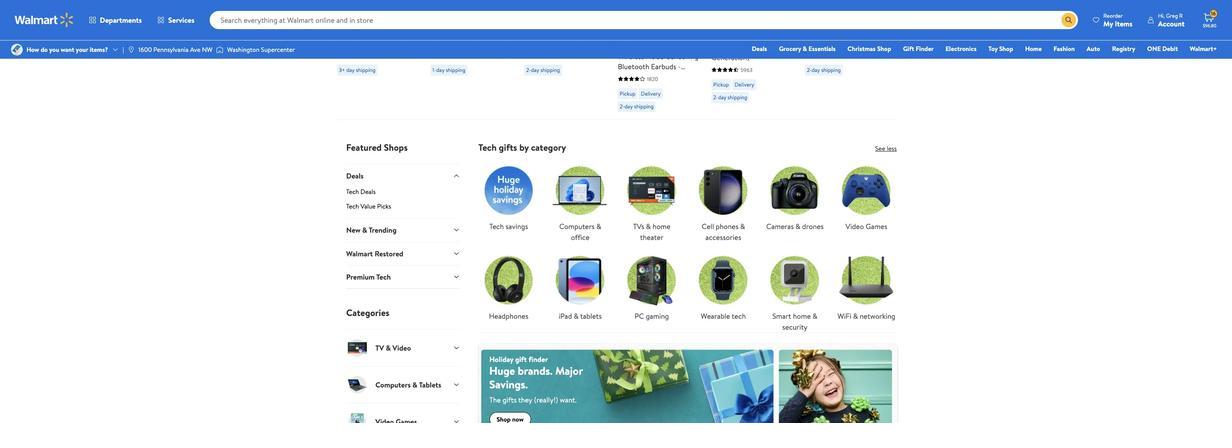 Task type: locate. For each thing, give the bounding box(es) containing it.
2 shop from the left
[[999, 44, 1013, 53]]

1 vertical spatial deals
[[346, 171, 364, 181]]

1 horizontal spatial pc
[[635, 311, 644, 321]]

1 horizontal spatial from
[[750, 16, 763, 25]]

tv right v- on the left top of page
[[494, 28, 503, 38]]

v-
[[482, 18, 489, 28]]

list
[[473, 153, 902, 333]]

with
[[575, 38, 589, 48]]

led
[[459, 28, 472, 38]]

c,
[[854, 38, 861, 48]]

0 vertical spatial pickup
[[713, 81, 729, 88]]

tablets
[[419, 380, 441, 390]]

$99.95 up the 'options'
[[636, 4, 659, 15]]

 image
[[11, 44, 23, 56], [216, 45, 223, 54], [128, 46, 135, 53]]

0 horizontal spatial delivery
[[641, 90, 661, 97]]

apple down options
[[728, 32, 746, 42]]

toy
[[989, 44, 998, 53]]

0 horizontal spatial computers
[[375, 380, 411, 390]]

16
[[1211, 10, 1216, 17]]

1 horizontal spatial $149.95
[[663, 5, 683, 14]]

huge
[[489, 363, 515, 379]]

day down 3.2
[[812, 66, 820, 74]]

2
[[831, 48, 835, 58]]

computers for computers & tablets
[[375, 380, 411, 390]]

$99.95 up buds
[[657, 16, 675, 25]]

finder
[[529, 355, 548, 365]]

0 horizontal spatial shop
[[877, 44, 891, 53]]

delivery for $399.00
[[735, 81, 754, 88]]

0 horizontal spatial $249.00
[[524, 4, 553, 15]]

home inside smart home & security
[[793, 311, 811, 321]]

delivery for $99.95
[[641, 90, 661, 97]]

- right band
[[590, 48, 593, 58]]

day down the bluetooth
[[625, 102, 633, 110]]

starlight
[[562, 28, 589, 38], [524, 48, 551, 58]]

1 horizontal spatial computers
[[559, 221, 595, 231]]

& for tv & video
[[386, 343, 391, 353]]

beats left red
[[618, 71, 635, 82]]

grocery & essentials link
[[775, 44, 840, 54]]

0 horizontal spatial pickup
[[620, 90, 636, 97]]

1 vertical spatial ipad
[[559, 311, 572, 321]]

0 vertical spatial home
[[653, 221, 671, 231]]

680mb/s,
[[805, 38, 836, 48]]

delivery down 1820
[[641, 90, 661, 97]]

& inside tvs & home theater
[[646, 221, 651, 231]]

0 horizontal spatial apple
[[524, 18, 543, 28]]

& inside cell phones & accessories
[[740, 221, 745, 231]]

now inside now $379.00 $499.00 asus vivobook 15.6" fhd touch pc laptop, intel core i5-1135g7, 8gb, 512gb, win 11 home, f515ea-wh52
[[337, 4, 353, 15]]

deals down 10.2- on the top right of the page
[[752, 44, 767, 53]]

1 vertical spatial video
[[393, 343, 411, 353]]

1820
[[647, 75, 658, 83]]

now for $399.00
[[712, 4, 728, 15]]

wifi & networking
[[838, 311, 895, 321]]

2-day shipping down 407
[[526, 66, 560, 74]]

4 product group from the left
[[618, 0, 699, 116]]

5 product group from the left
[[712, 0, 792, 116]]

shipping down '21582'
[[446, 66, 465, 74]]

gen
[[816, 48, 829, 58]]

1 vertical spatial gifts
[[503, 395, 517, 405]]

tech
[[732, 311, 746, 321]]

deals inside dropdown button
[[346, 171, 364, 181]]

day right 3+
[[346, 66, 355, 74]]

shops
[[384, 141, 408, 154]]

2 horizontal spatial  image
[[216, 45, 223, 54]]

computers inside computers & office
[[559, 221, 595, 231]]

day down v505-
[[436, 66, 445, 74]]

now inside the now $79.99 $99.99 sandisk 2tb portable external ssd - up to 680mb/s, usb-c, usb 3.2 gen 2 - sdssde29- 2t00-aw25
[[805, 4, 821, 15]]

0 vertical spatial deals
[[752, 44, 767, 53]]

reorder
[[1104, 12, 1123, 19]]

1 horizontal spatial apple
[[728, 32, 746, 42]]

$249.00 down $479.00
[[765, 16, 787, 25]]

pc inside now $379.00 $499.00 asus vivobook 15.6" fhd touch pc laptop, intel core i5-1135g7, 8gb, 512gb, win 11 home, f515ea-wh52
[[374, 28, 384, 38]]

0 vertical spatial computers
[[559, 221, 595, 231]]

gifts
[[499, 141, 517, 154], [503, 395, 517, 405]]

pickup down generation) on the top right
[[713, 81, 729, 88]]

drones
[[802, 221, 824, 231]]

1 vertical spatial smart
[[772, 311, 791, 321]]

deals up value
[[361, 187, 376, 197]]

1 vertical spatial pc
[[635, 311, 644, 321]]

0 vertical spatial tv
[[494, 28, 503, 38]]

- right earbuds
[[678, 61, 681, 71]]

$149.95 up buds
[[663, 5, 683, 14]]

want.
[[560, 395, 577, 405]]

5 now from the left
[[805, 4, 821, 15]]

tvs & home theater
[[633, 221, 671, 242]]

premium tech button
[[346, 265, 460, 289]]

& for ipad & tablets
[[574, 311, 579, 321]]

0 vertical spatial $249.00
[[524, 4, 553, 15]]

1 from from the left
[[641, 16, 655, 25]]

day down 'aluminum'
[[531, 66, 539, 74]]

gifts left by
[[499, 141, 517, 154]]

1600
[[139, 45, 152, 54]]

deals inside 'link'
[[361, 187, 376, 197]]

& for computers & tablets
[[413, 380, 417, 390]]

departments
[[100, 15, 142, 25]]

from inside now $99.95 $149.95 options from $99.95 – $149.95
[[641, 16, 655, 25]]

deals link
[[748, 44, 771, 54]]

cell phones & accessories link
[[693, 160, 754, 243]]

tv down categories
[[375, 343, 384, 353]]

0 horizontal spatial pc
[[374, 28, 384, 38]]

core
[[353, 38, 369, 48]]

2021
[[712, 32, 726, 42]]

shipping down 5
[[821, 66, 841, 74]]

services button
[[150, 9, 202, 31]]

video up computers & tablets dropdown button
[[393, 343, 411, 353]]

0 horizontal spatial video
[[393, 343, 411, 353]]

1 horizontal spatial shop
[[999, 44, 1013, 53]]

now up sandisk
[[805, 4, 821, 15]]

shipping for $248.00
[[446, 66, 465, 74]]

now up asus
[[337, 4, 353, 15]]

items?
[[90, 45, 108, 54]]

pc
[[374, 28, 384, 38], [635, 311, 644, 321]]

0 vertical spatial smart
[[474, 28, 493, 38]]

0 horizontal spatial starlight
[[524, 48, 551, 58]]

computers up office
[[559, 221, 595, 231]]

$249.00
[[524, 4, 553, 15], [765, 16, 787, 25]]

beats left studio
[[618, 41, 635, 51]]

$249.00 up 'watch'
[[524, 4, 553, 15]]

2 now from the left
[[431, 4, 447, 15]]

1 now from the left
[[337, 4, 353, 15]]

2- down the bluetooth
[[620, 102, 625, 110]]

& for computers & office
[[596, 221, 601, 231]]

featured shops
[[346, 141, 408, 154]]

smart
[[474, 28, 493, 38], [772, 311, 791, 321]]

case
[[558, 38, 573, 48]]

wearable
[[701, 311, 730, 321]]

6 product group from the left
[[805, 0, 886, 116]]

pc right touch on the top
[[374, 28, 384, 38]]

shipping down the 44
[[356, 66, 376, 74]]

fashion
[[1054, 44, 1075, 53]]

2 vertical spatial deals
[[361, 187, 376, 197]]

0 vertical spatial beats
[[618, 41, 635, 51]]

256gb
[[730, 42, 752, 52]]

office
[[571, 232, 590, 242]]

hi, greg r account
[[1158, 12, 1185, 28]]

tech savings link
[[478, 160, 539, 232]]

0 vertical spatial delivery
[[735, 81, 754, 88]]

3 now from the left
[[618, 4, 634, 15]]

Search search field
[[210, 11, 1078, 29]]

0 vertical spatial apple
[[524, 18, 543, 28]]

&
[[803, 44, 807, 53], [596, 221, 601, 231], [646, 221, 651, 231], [740, 221, 745, 231], [796, 221, 800, 231], [362, 225, 367, 235], [574, 311, 579, 321], [813, 311, 818, 321], [853, 311, 858, 321], [386, 343, 391, 353], [413, 380, 417, 390]]

tech left by
[[478, 141, 497, 154]]

generation)
[[712, 52, 750, 62]]

now for $79.99
[[805, 4, 821, 15]]

5963
[[741, 66, 753, 74]]

tech left 'savings'
[[489, 221, 504, 231]]

1 vertical spatial delivery
[[641, 90, 661, 97]]

categories
[[346, 307, 389, 319]]

uhd
[[441, 28, 457, 38]]

shop right 'usb'
[[877, 44, 891, 53]]

video games link
[[836, 160, 897, 232]]

0 horizontal spatial $149.95
[[618, 25, 638, 34]]

0 horizontal spatial  image
[[11, 44, 23, 56]]

from inside now $399.00 $479.00 more options from $249.00
[[750, 16, 763, 25]]

delivery down 5963
[[735, 81, 754, 88]]

1 product group from the left
[[337, 0, 418, 116]]

tech up tech value picks
[[346, 187, 359, 197]]

1 vertical spatial $249.00
[[765, 16, 787, 25]]

home up 'theater'
[[653, 221, 671, 231]]

& inside computers & office
[[596, 221, 601, 231]]

smart up "security"
[[772, 311, 791, 321]]

tech inside 'link'
[[346, 187, 359, 197]]

1 horizontal spatial smart
[[772, 311, 791, 321]]

tech right premium
[[376, 272, 391, 282]]

from down $399.00
[[750, 16, 763, 25]]

tv inside dropdown button
[[375, 343, 384, 353]]

shipping
[[356, 66, 376, 74], [446, 66, 465, 74], [541, 66, 560, 74], [821, 66, 841, 74], [728, 93, 747, 101], [634, 102, 654, 110]]

apple inside $249.00 apple watch se (2023) gps 40mm starlight aluminum case with starlight sport band - s/m
[[524, 18, 543, 28]]

1 vertical spatial beats
[[618, 71, 635, 82]]

new & trending
[[346, 225, 397, 235]]

2- down generation) on the top right
[[713, 93, 718, 101]]

walmart
[[346, 249, 373, 259]]

1 horizontal spatial $249.00
[[765, 16, 787, 25]]

& for cameras & drones
[[796, 221, 800, 231]]

computers down tv & video
[[375, 380, 411, 390]]

headphones
[[489, 311, 528, 321]]

1 horizontal spatial delivery
[[735, 81, 754, 88]]

tech
[[478, 141, 497, 154], [346, 187, 359, 197], [346, 202, 359, 211], [489, 221, 504, 231], [376, 272, 391, 282]]

now inside now $248.00 $319.00 vizio 50" class v-series 4k uhd led smart tv v505-j09 21582
[[431, 4, 447, 15]]

now up vizio
[[431, 4, 447, 15]]

0 vertical spatial video
[[846, 221, 864, 231]]

1 vertical spatial computers
[[375, 380, 411, 390]]

smart inside now $248.00 $319.00 vizio 50" class v-series 4k uhd led smart tv v505-j09 21582
[[474, 28, 493, 38]]

tvs
[[633, 221, 644, 231]]

- left silver
[[754, 42, 756, 52]]

0 horizontal spatial smart
[[474, 28, 493, 38]]

1 horizontal spatial  image
[[128, 46, 135, 53]]

- inside 2021 apple 10.2-inch ipad wi-fi 256gb - silver (9th generation)
[[754, 42, 756, 52]]

1 beats from the top
[[618, 41, 635, 51]]

3.2
[[805, 48, 814, 58]]

4 now from the left
[[712, 4, 728, 15]]

now inside now $399.00 $479.00 more options from $249.00
[[712, 4, 728, 15]]

ipad left tablets
[[559, 311, 572, 321]]

1 vertical spatial home
[[793, 311, 811, 321]]

 image right |
[[128, 46, 135, 53]]

3 product group from the left
[[524, 0, 605, 116]]

tv inside now $248.00 $319.00 vizio 50" class v-series 4k uhd led smart tv v505-j09 21582
[[494, 28, 503, 38]]

aluminum
[[524, 38, 556, 48]]

now $379.00 $499.00 asus vivobook 15.6" fhd touch pc laptop, intel core i5-1135g7, 8gb, 512gb, win 11 home, f515ea-wh52
[[337, 4, 410, 68]]

shipping for $379.00
[[356, 66, 376, 74]]

1 vertical spatial $149.95
[[618, 25, 638, 34]]

1 vertical spatial pickup
[[620, 90, 636, 97]]

pc left 'gaming' at the bottom of the page
[[635, 311, 644, 321]]

$149.95 up studio
[[618, 25, 638, 34]]

– inside beats studio buds – true wireless noise cancelling bluetooth earbuds - beats red
[[676, 41, 680, 51]]

1 vertical spatial –
[[676, 41, 680, 51]]

shipping down 407
[[541, 66, 560, 74]]

walmart+ link
[[1186, 44, 1221, 54]]

essentials
[[809, 44, 836, 53]]

auto link
[[1083, 44, 1104, 54]]

see less
[[875, 144, 897, 153]]

2 from from the left
[[750, 16, 763, 25]]

registry link
[[1108, 44, 1140, 54]]

 image left how
[[11, 44, 23, 56]]

shop right toy
[[999, 44, 1013, 53]]

ipad inside 2021 apple 10.2-inch ipad wi-fi 256gb - silver (9th generation)
[[777, 32, 791, 42]]

 image right nw
[[216, 45, 223, 54]]

supercenter
[[261, 45, 295, 54]]

0 horizontal spatial from
[[641, 16, 655, 25]]

apple left 'watch'
[[524, 18, 543, 28]]

1 vertical spatial tv
[[375, 343, 384, 353]]

ipad up grocery
[[777, 32, 791, 42]]

1 horizontal spatial tv
[[494, 28, 503, 38]]

1 vertical spatial apple
[[728, 32, 746, 42]]

product group
[[337, 0, 418, 116], [431, 0, 512, 116], [524, 0, 605, 116], [618, 0, 699, 116], [712, 0, 792, 116], [805, 0, 886, 116]]

gifts right the
[[503, 395, 517, 405]]

tech value picks
[[346, 202, 391, 211]]

deals up tech deals
[[346, 171, 364, 181]]

apple
[[524, 18, 543, 28], [728, 32, 746, 42]]

ipad & tablets link
[[550, 250, 611, 322]]

2- down 'aluminum'
[[526, 66, 531, 74]]

savings
[[506, 221, 528, 231]]

video left the games
[[846, 221, 864, 231]]

 image for 1600
[[128, 46, 135, 53]]

product group containing now $379.00
[[337, 0, 418, 116]]

cell
[[702, 221, 714, 231]]

2 product group from the left
[[431, 0, 512, 116]]

bluetooth
[[618, 61, 649, 71]]

toy shop link
[[984, 44, 1017, 54]]

wi-
[[712, 42, 722, 52]]

auto
[[1087, 44, 1100, 53]]

now
[[337, 4, 353, 15], [431, 4, 447, 15], [618, 4, 634, 15], [712, 4, 728, 15], [805, 4, 821, 15]]

1 horizontal spatial ipad
[[777, 32, 791, 42]]

0 vertical spatial $149.95
[[663, 5, 683, 14]]

computers inside dropdown button
[[375, 380, 411, 390]]

pickup down the bluetooth
[[620, 90, 636, 97]]

account
[[1158, 18, 1185, 28]]

0 horizontal spatial tv
[[375, 343, 384, 353]]

now inside now $99.95 $149.95 options from $99.95 – $149.95
[[618, 4, 634, 15]]

1 horizontal spatial pickup
[[713, 81, 729, 88]]

0 vertical spatial –
[[676, 16, 680, 25]]

0 horizontal spatial home
[[653, 221, 671, 231]]

wireless
[[618, 51, 644, 61]]

options
[[728, 16, 748, 25]]

shop for toy shop
[[999, 44, 1013, 53]]

from right the 'options'
[[641, 16, 655, 25]]

apple inside 2021 apple 10.2-inch ipad wi-fi 256gb - silver (9th generation)
[[728, 32, 746, 42]]

home up "security"
[[793, 311, 811, 321]]

1 shop from the left
[[877, 44, 891, 53]]

0 vertical spatial ipad
[[777, 32, 791, 42]]

smart right led
[[474, 28, 493, 38]]

0 vertical spatial pc
[[374, 28, 384, 38]]

1 horizontal spatial home
[[793, 311, 811, 321]]

now up more
[[712, 4, 728, 15]]

se
[[566, 18, 574, 28]]

computers & office
[[559, 221, 601, 242]]

electronics link
[[942, 44, 981, 54]]

home inside tvs & home theater
[[653, 221, 671, 231]]

to
[[862, 28, 869, 38]]

10.2-
[[748, 32, 762, 42]]

one
[[1147, 44, 1161, 53]]

0 vertical spatial starlight
[[562, 28, 589, 38]]

computers for computers & office
[[559, 221, 595, 231]]

product group containing now $99.95
[[618, 0, 699, 116]]

day
[[346, 66, 355, 74], [436, 66, 445, 74], [531, 66, 539, 74], [812, 66, 820, 74], [718, 93, 726, 101], [625, 102, 633, 110]]

tech left value
[[346, 202, 359, 211]]

now up the 'options'
[[618, 4, 634, 15]]



Task type: describe. For each thing, give the bounding box(es) containing it.
pickup for $99.95
[[620, 90, 636, 97]]

computers & tablets button
[[346, 367, 460, 404]]

cell phones & accessories
[[702, 221, 745, 242]]

11
[[392, 48, 397, 58]]

phones
[[716, 221, 739, 231]]

watch
[[544, 18, 564, 28]]

ave
[[190, 45, 201, 54]]

1 horizontal spatial video
[[846, 221, 864, 231]]

now for $379.00
[[337, 4, 353, 15]]

- inside $249.00 apple watch se (2023) gps 40mm starlight aluminum case with starlight sport band - s/m
[[590, 48, 593, 58]]

$249.00 inside now $399.00 $479.00 more options from $249.00
[[765, 16, 787, 25]]

finder
[[916, 44, 934, 53]]

8gb,
[[337, 48, 353, 58]]

usb-
[[838, 38, 854, 48]]

ipad & tablets
[[559, 311, 602, 321]]

– inside now $99.95 $149.95 options from $99.95 – $149.95
[[676, 16, 680, 25]]

1-day shipping
[[433, 66, 465, 74]]

tech value picks link
[[346, 202, 460, 218]]

shipping for apple
[[541, 66, 560, 74]]

tech for tech value picks
[[346, 202, 359, 211]]

wifi
[[838, 311, 851, 321]]

0 vertical spatial gifts
[[499, 141, 517, 154]]

gift
[[515, 355, 527, 365]]

& for grocery & essentials
[[803, 44, 807, 53]]

product group containing $249.00
[[524, 0, 605, 116]]

see less button
[[875, 144, 897, 153]]

now $79.99 $99.99 sandisk 2tb portable external ssd - up to 680mb/s, usb-c, usb 3.2 gen 2 - sdssde29- 2t00-aw25
[[805, 4, 878, 68]]

one debit link
[[1143, 44, 1182, 54]]

one debit
[[1147, 44, 1178, 53]]

the
[[489, 395, 501, 405]]

shop for christmas shop
[[877, 44, 891, 53]]

& for new & trending
[[362, 225, 367, 235]]

cameras & drones
[[766, 221, 824, 231]]

day for $379.00
[[346, 66, 355, 74]]

512gb,
[[355, 48, 376, 58]]

more
[[712, 16, 726, 25]]

noise
[[646, 51, 664, 61]]

cameras
[[766, 221, 794, 231]]

aw25
[[824, 58, 843, 68]]

savings.
[[489, 377, 528, 392]]

product group containing now $399.00
[[712, 0, 792, 116]]

i5-
[[370, 38, 379, 48]]

reorder my items
[[1104, 12, 1133, 28]]

now for $99.95
[[618, 4, 634, 15]]

sport
[[553, 48, 570, 58]]

 image for how
[[11, 44, 23, 56]]

- right 2
[[837, 48, 839, 58]]

1 vertical spatial starlight
[[524, 48, 551, 58]]

gps
[[524, 28, 538, 38]]

1 vertical spatial $99.95
[[657, 16, 675, 25]]

now for $248.00
[[431, 4, 447, 15]]

day for $248.00
[[436, 66, 445, 74]]

2tb
[[832, 18, 844, 28]]

tv & video
[[375, 343, 411, 353]]

now $248.00 $319.00 vizio 50" class v-series 4k uhd led smart tv v505-j09 21582
[[431, 4, 508, 59]]

product group containing now $79.99
[[805, 0, 886, 116]]

laptop,
[[385, 28, 409, 38]]

tech savings
[[489, 221, 528, 231]]

apple for 2021
[[728, 32, 746, 42]]

games
[[866, 221, 887, 231]]

- left the up
[[848, 28, 851, 38]]

headphones link
[[478, 250, 539, 322]]

2-day shipping down red
[[620, 102, 654, 110]]

christmas shop link
[[844, 44, 895, 54]]

now $399.00 $479.00 more options from $249.00
[[712, 4, 787, 25]]

see
[[875, 144, 885, 153]]

less
[[887, 144, 897, 153]]

intel
[[337, 38, 351, 48]]

fi
[[722, 42, 728, 52]]

sandisk
[[805, 18, 830, 28]]

want
[[61, 45, 74, 54]]

pickup for $399.00
[[713, 81, 729, 88]]

you
[[49, 45, 59, 54]]

video inside dropdown button
[[393, 343, 411, 353]]

shipping down 5963
[[728, 93, 747, 101]]

0 horizontal spatial ipad
[[559, 311, 572, 321]]

smart home & security link
[[765, 250, 825, 333]]

2 beats from the top
[[618, 71, 635, 82]]

0 vertical spatial $99.95
[[636, 4, 659, 15]]

tech for tech gifts by category
[[478, 141, 497, 154]]

4k
[[431, 28, 440, 38]]

picks
[[377, 202, 391, 211]]

gaming
[[646, 311, 669, 321]]

(2023)
[[576, 18, 597, 28]]

2- down 3.2
[[807, 66, 812, 74]]

 image for washington
[[216, 45, 223, 54]]

2-day shipping down 5963
[[713, 93, 747, 101]]

they
[[518, 395, 532, 405]]

clear search field text image
[[1051, 16, 1058, 24]]

tech for tech savings
[[489, 221, 504, 231]]

$79.99
[[823, 4, 846, 15]]

gifts inside the holiday gift finder huge brands. major savings. the gifts they (really!) want.
[[503, 395, 517, 405]]

tablets
[[580, 311, 602, 321]]

walmart image
[[15, 13, 74, 27]]

christmas shop
[[848, 44, 891, 53]]

list containing tech savings
[[473, 153, 902, 333]]

electronics
[[946, 44, 977, 53]]

studio
[[637, 41, 657, 51]]

my
[[1104, 18, 1113, 28]]

apple for $249.00
[[524, 18, 543, 28]]

tech for tech deals
[[346, 187, 359, 197]]

$319.00
[[483, 5, 503, 14]]

walmart+
[[1190, 44, 1217, 53]]

external
[[805, 28, 831, 38]]

44
[[366, 51, 373, 59]]

$248.00
[[449, 4, 479, 15]]

search icon image
[[1065, 16, 1073, 24]]

& for wifi & networking
[[853, 311, 858, 321]]

restored
[[375, 249, 403, 259]]

home
[[1025, 44, 1042, 53]]

product group containing now $248.00
[[431, 0, 512, 116]]

band
[[572, 48, 588, 58]]

shipping for $79.99
[[821, 66, 841, 74]]

1135g7,
[[379, 38, 401, 48]]

$379.00
[[355, 4, 383, 15]]

& for tvs & home theater
[[646, 221, 651, 231]]

1 horizontal spatial starlight
[[562, 28, 589, 38]]

(really!)
[[534, 395, 558, 405]]

new & trending button
[[346, 218, 460, 242]]

your
[[76, 45, 88, 54]]

major
[[555, 363, 583, 379]]

beats studio buds – true wireless noise cancelling bluetooth earbuds - beats red
[[618, 41, 699, 82]]

shipping down 1820
[[634, 102, 654, 110]]

- inside beats studio buds – true wireless noise cancelling bluetooth earbuds - beats red
[[678, 61, 681, 71]]

trending
[[369, 225, 397, 235]]

gift finder
[[903, 44, 934, 53]]

cancelling
[[666, 51, 699, 61]]

day down generation) on the top right
[[718, 93, 726, 101]]

2-day shipping down gen at top
[[807, 66, 841, 74]]

2021 apple 10.2-inch ipad wi-fi 256gb - silver (9th generation)
[[712, 32, 791, 62]]

day for apple
[[531, 66, 539, 74]]

1-
[[433, 66, 436, 74]]

$99.99
[[850, 5, 868, 14]]

day for $79.99
[[812, 66, 820, 74]]

& inside smart home & security
[[813, 311, 818, 321]]

Walmart Site-Wide search field
[[210, 11, 1078, 29]]

featured
[[346, 141, 382, 154]]

smart inside smart home & security
[[772, 311, 791, 321]]

$249.00 inside $249.00 apple watch se (2023) gps 40mm starlight aluminum case with starlight sport band - s/m
[[524, 4, 553, 15]]

tech inside dropdown button
[[376, 272, 391, 282]]

deals button
[[346, 164, 460, 187]]



Task type: vqa. For each thing, say whether or not it's contained in the screenshot.
'$379.00'
yes



